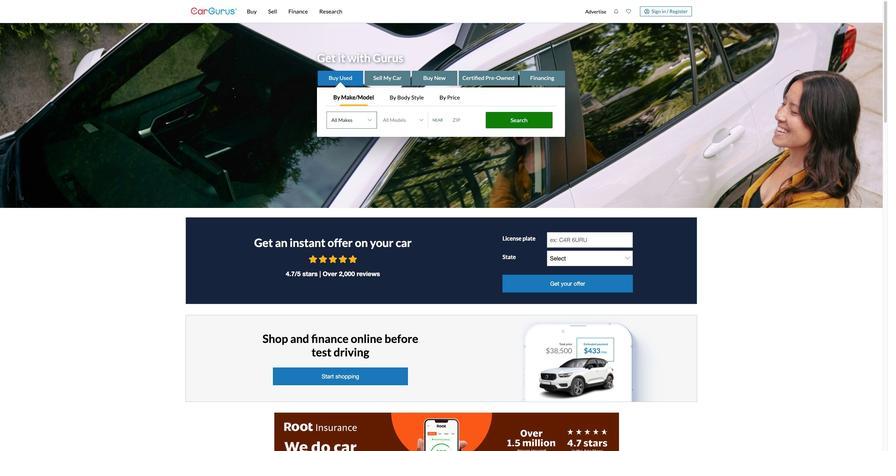 Task type: describe. For each thing, give the bounding box(es) containing it.
saved cars image
[[627, 9, 632, 14]]

advertisement element
[[274, 413, 619, 451]]

ex: C4R 6URU field
[[547, 232, 633, 248]]



Task type: vqa. For each thing, say whether or not it's contained in the screenshot.
deposits
no



Task type: locate. For each thing, give the bounding box(es) containing it.
open notifications image
[[614, 9, 619, 14]]

menu bar
[[237, 0, 582, 23]]

Zip telephone field
[[449, 113, 484, 127]]

menu item
[[582, 1, 610, 21]]

None submit
[[486, 112, 553, 128]]

menu
[[582, 1, 692, 21]]

user icon image
[[645, 9, 650, 14]]



